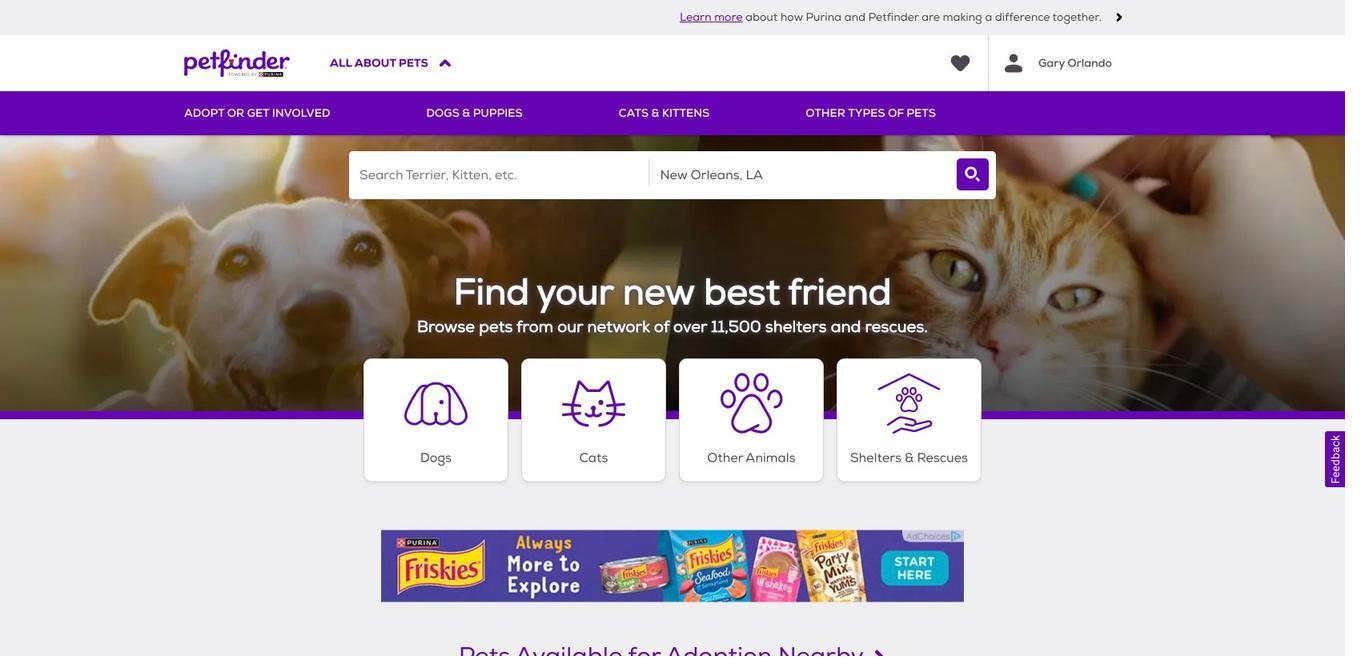 Task type: vqa. For each thing, say whether or not it's contained in the screenshot.
Advertisement ELEMENT
yes



Task type: locate. For each thing, give the bounding box(es) containing it.
Search Terrier, Kitten, etc. text field
[[349, 151, 649, 199]]



Task type: describe. For each thing, give the bounding box(es) containing it.
primary element
[[184, 91, 1161, 135]]

petfinder logo image
[[184, 35, 290, 91]]

advertisement element
[[381, 531, 964, 603]]

Enter City, State, or ZIP text field
[[650, 151, 950, 199]]



